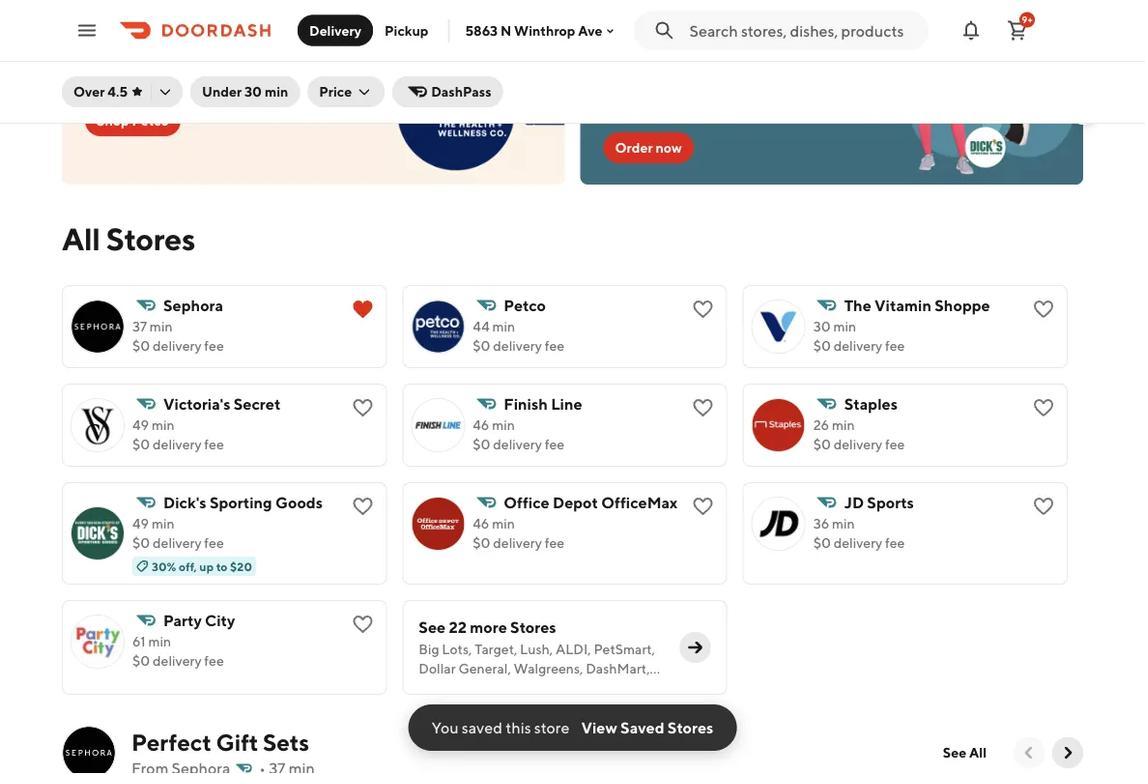 Task type: locate. For each thing, give the bounding box(es) containing it.
0 vertical spatial click to add this store to your saved list image
[[1032, 396, 1055, 419]]

0 vertical spatial 46
[[473, 417, 489, 433]]

see up big
[[419, 618, 446, 636]]

1 vertical spatial stores
[[510, 618, 556, 636]]

order now
[[615, 140, 682, 156]]

sporting
[[210, 493, 272, 512]]

fee for victoria's secret
[[204, 436, 224, 452]]

see for all
[[943, 745, 967, 761]]

0 horizontal spatial 30%
[[152, 560, 176, 573]]

30
[[245, 84, 262, 100], [813, 318, 831, 334]]

delivery inside 36 min $0 delivery fee
[[834, 535, 882, 551]]

1 horizontal spatial more
[[470, 618, 507, 636]]

fee for party city
[[204, 653, 224, 669]]

finish line
[[504, 395, 582, 413]]

fee down sports
[[885, 535, 905, 551]]

order
[[615, 140, 653, 156]]

store
[[534, 718, 570, 737]]

fee down the city
[[204, 653, 224, 669]]

party city
[[163, 611, 235, 630]]

view saved stores button
[[581, 717, 714, 738]]

$0
[[132, 338, 150, 354], [473, 338, 490, 354], [813, 338, 831, 354], [132, 436, 150, 452], [473, 436, 490, 452], [813, 436, 831, 452], [132, 535, 150, 551], [473, 535, 490, 551], [813, 535, 831, 551], [132, 653, 150, 669]]

delivery up off,
[[153, 535, 202, 551]]

1 horizontal spatial stores
[[510, 618, 556, 636]]

49 for dick's sporting goods
[[132, 516, 149, 531]]

click to add this store to your saved list image for dick's sporting goods
[[351, 495, 374, 518]]

46 min $0 delivery fee down finish
[[473, 417, 564, 452]]

the vitamin shoppe
[[844, 296, 990, 315]]

min down the new
[[265, 84, 288, 100]]

min
[[265, 84, 288, 100], [150, 318, 173, 334], [492, 318, 515, 334], [833, 318, 856, 334], [152, 417, 174, 433], [492, 417, 515, 433], [832, 417, 855, 433], [152, 516, 174, 531], [492, 516, 515, 531], [832, 516, 855, 531], [148, 633, 171, 649]]

36 min $0 delivery fee
[[813, 516, 905, 551]]

49
[[132, 417, 149, 433], [132, 516, 149, 531]]

petco up 44 min $0 delivery fee
[[504, 296, 546, 315]]

min inside the 61 min $0 delivery fee
[[148, 633, 171, 649]]

0 horizontal spatial see
[[419, 618, 446, 636]]

delivery down victoria's
[[153, 436, 202, 452]]

dashmart,
[[586, 661, 650, 676]]

1 vertical spatial 49
[[132, 516, 149, 531]]

with
[[230, 47, 270, 70]]

staples
[[844, 395, 898, 413]]

1 vertical spatial 46
[[473, 516, 489, 531]]

delivery down sephora
[[153, 338, 202, 354]]

see left the previous button of carousel image
[[943, 745, 967, 761]]

1 vertical spatial 30%
[[152, 560, 176, 573]]

min right 26
[[832, 417, 855, 433]]

2 vertical spatial stores
[[668, 718, 714, 737]]

$0 inside 36 min $0 delivery fee
[[813, 535, 831, 551]]

fee down staples
[[885, 436, 905, 452]]

0 items, open order cart image
[[1006, 19, 1029, 42]]

more up target,
[[470, 618, 507, 636]]

dashpass button
[[393, 76, 503, 107]]

more inside the save even more with new lower prices at petco!
[[180, 47, 226, 70]]

click to add this store to your saved list image for jd sports
[[1032, 495, 1055, 518]]

0 horizontal spatial petco
[[132, 113, 169, 129]]

1 horizontal spatial 30%
[[788, 47, 829, 70]]

1 46 min $0 delivery fee from the top
[[473, 417, 564, 452]]

delivery inside 26 min $0 delivery fee
[[834, 436, 882, 452]]

0 horizontal spatial click to add this store to your saved list image
[[351, 613, 374, 636]]

fee down depot
[[545, 535, 564, 551]]

30 inside button
[[245, 84, 262, 100]]

30% left off,
[[152, 560, 176, 573]]

0 vertical spatial petco
[[132, 113, 169, 129]]

$20
[[230, 560, 252, 573]]

26 min $0 delivery fee
[[813, 417, 905, 452]]

click to add this store to your saved list image for victoria's secret
[[351, 396, 374, 419]]

over 4.5
[[73, 84, 128, 100]]

1 vertical spatial 46 min $0 delivery fee
[[473, 516, 564, 551]]

jd sports
[[844, 493, 914, 512]]

30% inside spend $20+ and get 30% off your order (max $20)
[[788, 47, 829, 70]]

fee down victoria's secret
[[204, 436, 224, 452]]

46 min $0 delivery fee for finish line
[[473, 417, 564, 452]]

0 vertical spatial stores
[[106, 220, 195, 257]]

delivery down the office
[[493, 535, 542, 551]]

goods
[[275, 493, 323, 512]]

1 vertical spatial 49 min $0 delivery fee
[[132, 516, 224, 551]]

5863 n winthrop ave
[[465, 22, 603, 38]]

2 46 min $0 delivery fee from the top
[[473, 516, 564, 551]]

49 min $0 delivery fee down victoria's
[[132, 417, 224, 452]]

min inside 44 min $0 delivery fee
[[492, 318, 515, 334]]

fee for finish line
[[545, 436, 564, 452]]

fee up up
[[204, 535, 224, 551]]

fee up finish line
[[545, 338, 564, 354]]

$0 inside 37 min $0 delivery fee
[[132, 338, 150, 354]]

0 vertical spatial 30
[[245, 84, 262, 100]]

min inside 37 min $0 delivery fee
[[150, 318, 173, 334]]

gift
[[216, 728, 258, 756]]

more for with
[[180, 47, 226, 70]]

2 49 min $0 delivery fee from the top
[[132, 516, 224, 551]]

min down victoria's
[[152, 417, 174, 433]]

stores right the saved
[[668, 718, 714, 737]]

fee inside 36 min $0 delivery fee
[[885, 535, 905, 551]]

office depot officemax
[[504, 493, 678, 512]]

1 vertical spatial all
[[969, 745, 987, 761]]

61 min $0 delivery fee
[[132, 633, 224, 669]]

min right 37
[[150, 318, 173, 334]]

$0 for victoria's secret
[[132, 436, 150, 452]]

$0 inside 44 min $0 delivery fee
[[473, 338, 490, 354]]

sephora
[[163, 296, 223, 315]]

min inside 36 min $0 delivery fee
[[832, 516, 855, 531]]

to
[[216, 560, 228, 573]]

0 horizontal spatial 30
[[245, 84, 262, 100]]

off
[[833, 47, 858, 70]]

fee for dick's sporting goods
[[204, 535, 224, 551]]

min right "36" in the right of the page
[[832, 516, 855, 531]]

see
[[419, 618, 446, 636], [943, 745, 967, 761]]

more up the 'petco!'
[[180, 47, 226, 70]]

delivery down jd
[[834, 535, 882, 551]]

min down the dick's
[[152, 516, 174, 531]]

next button of carousel image
[[1058, 743, 1077, 762]]

line
[[551, 395, 582, 413]]

vitamin
[[875, 296, 932, 315]]

shoppe
[[935, 296, 990, 315]]

delivery inside the 61 min $0 delivery fee
[[153, 653, 202, 669]]

$0 inside 30 min $0 delivery fee
[[813, 338, 831, 354]]

all stores
[[62, 220, 195, 257]]

1 vertical spatial see
[[943, 745, 967, 761]]

sports
[[867, 493, 914, 512]]

save
[[85, 47, 128, 70]]

0 vertical spatial all
[[62, 220, 100, 257]]

1 49 min $0 delivery fee from the top
[[132, 417, 224, 452]]

click to add this store to your saved list image
[[1032, 396, 1055, 419], [351, 613, 374, 636]]

fee inside 37 min $0 delivery fee
[[204, 338, 224, 354]]

delivery down party
[[153, 653, 202, 669]]

min right 44
[[492, 318, 515, 334]]

view saved stores
[[581, 718, 714, 737]]

37
[[132, 318, 147, 334]]

0 vertical spatial more
[[180, 47, 226, 70]]

delivery down staples
[[834, 436, 882, 452]]

natural
[[500, 680, 547, 696]]

30% off, up to $20
[[152, 560, 252, 573]]

$0 inside 26 min $0 delivery fee
[[813, 436, 831, 452]]

min down finish
[[492, 417, 515, 433]]

1 49 from the top
[[132, 417, 149, 433]]

finish
[[504, 395, 548, 413]]

your
[[603, 71, 644, 93]]

aldi,
[[556, 641, 591, 657]]

delivery for finish line
[[493, 436, 542, 452]]

delivery inside 44 min $0 delivery fee
[[493, 338, 542, 354]]

fee for office depot officemax
[[545, 535, 564, 551]]

under 30 min button
[[190, 76, 300, 107]]

0 horizontal spatial stores
[[106, 220, 195, 257]]

min for victoria's secret
[[152, 417, 174, 433]]

30% down store search: begin typing to search for stores available on doordash text field
[[788, 47, 829, 70]]

get
[[754, 47, 784, 70]]

and
[[716, 47, 750, 70]]

delivery inside 30 min $0 delivery fee
[[834, 338, 882, 354]]

order
[[648, 71, 696, 93]]

min inside 30 min $0 delivery fee
[[833, 318, 856, 334]]

more
[[180, 47, 226, 70], [470, 618, 507, 636]]

petco right shop
[[132, 113, 169, 129]]

petco!
[[165, 71, 225, 93]]

click to add this store to your saved list image for finish line
[[692, 396, 715, 419]]

min inside 26 min $0 delivery fee
[[832, 417, 855, 433]]

off,
[[179, 560, 197, 573]]

click to add this store to your saved list image for party city
[[351, 613, 374, 636]]

delivery up finish
[[493, 338, 542, 354]]

44
[[473, 318, 490, 334]]

fee inside 30 min $0 delivery fee
[[885, 338, 905, 354]]

pickup button
[[373, 15, 440, 46]]

delivery for petco
[[493, 338, 542, 354]]

petsmart,
[[594, 641, 655, 657]]

0 vertical spatial 49
[[132, 417, 149, 433]]

49 min $0 delivery fee down the dick's
[[132, 516, 224, 551]]

30 inside 30 min $0 delivery fee
[[813, 318, 831, 334]]

min for staples
[[832, 417, 855, 433]]

2 46 from the top
[[473, 516, 489, 531]]

delivery for the vitamin shoppe
[[834, 338, 882, 354]]

37 min $0 delivery fee
[[132, 318, 224, 354]]

more inside see 22 more stores big lots, target, lush, aldi, petsmart, dollar general, walgreens, dashmart, cvs, kriser's natural pet
[[470, 618, 507, 636]]

under 30 min
[[202, 84, 288, 100]]

0 vertical spatial see
[[419, 618, 446, 636]]

0 vertical spatial 30%
[[788, 47, 829, 70]]

fee down sephora
[[204, 338, 224, 354]]

click to add this store to your saved list image for office depot officemax
[[692, 495, 715, 518]]

49 min $0 delivery fee
[[132, 417, 224, 452], [132, 516, 224, 551]]

fee for staples
[[885, 436, 905, 452]]

perfect gift sets
[[131, 728, 309, 756]]

min right 61
[[148, 633, 171, 649]]

fee for the vitamin shoppe
[[885, 338, 905, 354]]

49 min $0 delivery fee for victoria's secret
[[132, 417, 224, 452]]

fee down vitamin
[[885, 338, 905, 354]]

1 vertical spatial 30
[[813, 318, 831, 334]]

min down the
[[833, 318, 856, 334]]

delivery inside 37 min $0 delivery fee
[[153, 338, 202, 354]]

46 min $0 delivery fee
[[473, 417, 564, 452], [473, 516, 564, 551]]

1 horizontal spatial 30
[[813, 318, 831, 334]]

save even more with new lower prices at petco!
[[85, 47, 365, 93]]

kriser's
[[453, 680, 498, 696]]

fee down finish line
[[545, 436, 564, 452]]

46 min $0 delivery fee down the office
[[473, 516, 564, 551]]

9+ button
[[998, 11, 1037, 50]]

click to add this store to your saved list image for petco
[[692, 298, 715, 321]]

min for dick's sporting goods
[[152, 516, 174, 531]]

0 vertical spatial 49 min $0 delivery fee
[[132, 417, 224, 452]]

ave
[[578, 22, 603, 38]]

fee inside the 61 min $0 delivery fee
[[204, 653, 224, 669]]

fee inside 26 min $0 delivery fee
[[885, 436, 905, 452]]

stores inside button
[[668, 718, 714, 737]]

1 46 from the top
[[473, 417, 489, 433]]

46 min $0 delivery fee for office depot officemax
[[473, 516, 564, 551]]

see for 22
[[419, 618, 446, 636]]

see all image
[[686, 638, 705, 657]]

see inside see 22 more stores big lots, target, lush, aldi, petsmart, dollar general, walgreens, dashmart, cvs, kriser's natural pet
[[419, 618, 446, 636]]

previous button of carousel image
[[1020, 743, 1039, 762]]

pet
[[549, 680, 571, 696]]

1 horizontal spatial see
[[943, 745, 967, 761]]

stores up sephora
[[106, 220, 195, 257]]

delivery down finish
[[493, 436, 542, 452]]

$0 inside the 61 min $0 delivery fee
[[132, 653, 150, 669]]

2 horizontal spatial stores
[[668, 718, 714, 737]]

fee for jd sports
[[885, 535, 905, 551]]

1 vertical spatial click to add this store to your saved list image
[[351, 613, 374, 636]]

1 vertical spatial more
[[470, 618, 507, 636]]

the
[[844, 296, 871, 315]]

2 49 from the top
[[132, 516, 149, 531]]

0 horizontal spatial more
[[180, 47, 226, 70]]

min down the office
[[492, 516, 515, 531]]

stores up lush,
[[510, 618, 556, 636]]

1 horizontal spatial petco
[[504, 296, 546, 315]]

1 horizontal spatial click to add this store to your saved list image
[[1032, 396, 1055, 419]]

$20)
[[748, 71, 792, 93]]

delivery down the
[[834, 338, 882, 354]]

fee inside 44 min $0 delivery fee
[[545, 338, 564, 354]]

stores
[[106, 220, 195, 257], [510, 618, 556, 636], [668, 718, 714, 737]]

0 vertical spatial 46 min $0 delivery fee
[[473, 417, 564, 452]]

delivery for office depot officemax
[[493, 535, 542, 551]]

click to add this store to your saved list image
[[692, 298, 715, 321], [1032, 298, 1055, 321], [351, 396, 374, 419], [692, 396, 715, 419], [351, 495, 374, 518], [692, 495, 715, 518], [1032, 495, 1055, 518]]



Task type: vqa. For each thing, say whether or not it's contained in the screenshot.
the rightmost Click to add this store to your saved list icon
no



Task type: describe. For each thing, give the bounding box(es) containing it.
$0 for staples
[[813, 436, 831, 452]]

open menu image
[[75, 19, 99, 42]]

min for office depot officemax
[[492, 516, 515, 531]]

perfect
[[131, 728, 211, 756]]

5863 n winthrop ave button
[[465, 22, 618, 38]]

stores inside see 22 more stores big lots, target, lush, aldi, petsmart, dollar general, walgreens, dashmart, cvs, kriser's natural pet
[[510, 618, 556, 636]]

$0 for sephora
[[132, 338, 150, 354]]

lush,
[[520, 641, 553, 657]]

see 22 more stores big lots, target, lush, aldi, petsmart, dollar general, walgreens, dashmart, cvs, kriser's natural pet
[[419, 618, 655, 696]]

you
[[432, 718, 459, 737]]

petco inside button
[[132, 113, 169, 129]]

at
[[143, 71, 161, 93]]

office
[[504, 493, 550, 512]]

61
[[132, 633, 146, 649]]

46 for office depot officemax
[[473, 516, 489, 531]]

5863
[[465, 22, 498, 38]]

secret
[[234, 395, 281, 413]]

$0 for jd sports
[[813, 535, 831, 551]]

0 horizontal spatial all
[[62, 220, 100, 257]]

cvs,
[[419, 680, 450, 696]]

min for party city
[[148, 633, 171, 649]]

walgreens,
[[514, 661, 583, 676]]

$20+
[[665, 47, 712, 70]]

prices
[[85, 71, 139, 93]]

1 horizontal spatial all
[[969, 745, 987, 761]]

even
[[132, 47, 176, 70]]

min for the vitamin shoppe
[[833, 318, 856, 334]]

49 min $0 delivery fee for dick's sporting goods
[[132, 516, 224, 551]]

target,
[[475, 641, 517, 657]]

min inside under 30 min button
[[265, 84, 288, 100]]

fee for petco
[[545, 338, 564, 354]]

min for jd sports
[[832, 516, 855, 531]]

this
[[506, 718, 531, 737]]

saved
[[462, 718, 502, 737]]

you saved this store
[[432, 718, 570, 737]]

over
[[73, 84, 105, 100]]

depot
[[553, 493, 598, 512]]

see all
[[943, 745, 987, 761]]

$0 for the vitamin shoppe
[[813, 338, 831, 354]]

min for finish line
[[492, 417, 515, 433]]

pickup
[[385, 22, 428, 38]]

saved
[[620, 718, 664, 737]]

perfect gift sets link
[[62, 726, 315, 774]]

30 min $0 delivery fee
[[813, 318, 905, 354]]

dollar
[[419, 661, 456, 676]]

delivery button
[[298, 15, 373, 46]]

44 min $0 delivery fee
[[473, 318, 564, 354]]

36
[[813, 516, 829, 531]]

n
[[500, 22, 511, 38]]

shop petco
[[97, 113, 169, 129]]

49 for victoria's secret
[[132, 417, 149, 433]]

Store search: begin typing to search for stores available on DoorDash text field
[[690, 20, 917, 41]]

under
[[202, 84, 242, 100]]

$0 for party city
[[132, 653, 150, 669]]

notification bell image
[[960, 19, 983, 42]]

lower
[[315, 47, 365, 70]]

shop petco button
[[85, 105, 180, 136]]

22
[[449, 618, 467, 636]]

sets
[[263, 728, 309, 756]]

(max
[[700, 71, 744, 93]]

price button
[[308, 76, 385, 107]]

delivery for party city
[[153, 653, 202, 669]]

see all link
[[931, 737, 998, 768]]

click to add this store to your saved list image for the vitamin shoppe
[[1032, 298, 1055, 321]]

shop
[[97, 113, 129, 129]]

view
[[581, 718, 617, 737]]

4.5
[[108, 84, 128, 100]]

delivery for staples
[[834, 436, 882, 452]]

delivery for victoria's secret
[[153, 436, 202, 452]]

min for sephora
[[150, 318, 173, 334]]

lots,
[[442, 641, 472, 657]]

1 vertical spatial petco
[[504, 296, 546, 315]]

victoria's
[[163, 395, 230, 413]]

city
[[205, 611, 235, 630]]

delivery for dick's sporting goods
[[153, 535, 202, 551]]

min for petco
[[492, 318, 515, 334]]

jd
[[844, 493, 864, 512]]

$0 for office depot officemax
[[473, 535, 490, 551]]

delivery
[[309, 22, 361, 38]]

dick's sporting goods
[[163, 493, 323, 512]]

$0 for finish line
[[473, 436, 490, 452]]

$0 for dick's sporting goods
[[132, 535, 150, 551]]

order now button
[[603, 132, 694, 163]]

winthrop
[[514, 22, 575, 38]]

fee for sephora
[[204, 338, 224, 354]]

new
[[274, 47, 311, 70]]

dick's
[[163, 493, 206, 512]]

9+
[[1022, 14, 1033, 25]]

general,
[[458, 661, 511, 676]]

over 4.5 button
[[62, 76, 183, 107]]

click to remove this store from your saved list image
[[351, 298, 374, 321]]

$0 for petco
[[473, 338, 490, 354]]

26
[[813, 417, 829, 433]]

delivery for sephora
[[153, 338, 202, 354]]

click to add this store to your saved list image for staples
[[1032, 396, 1055, 419]]

officemax
[[601, 493, 678, 512]]

spend $20+ and get 30% off your order (max $20)
[[603, 47, 858, 93]]

delivery for jd sports
[[834, 535, 882, 551]]

46 for finish line
[[473, 417, 489, 433]]

now
[[656, 140, 682, 156]]

more for stores
[[470, 618, 507, 636]]



